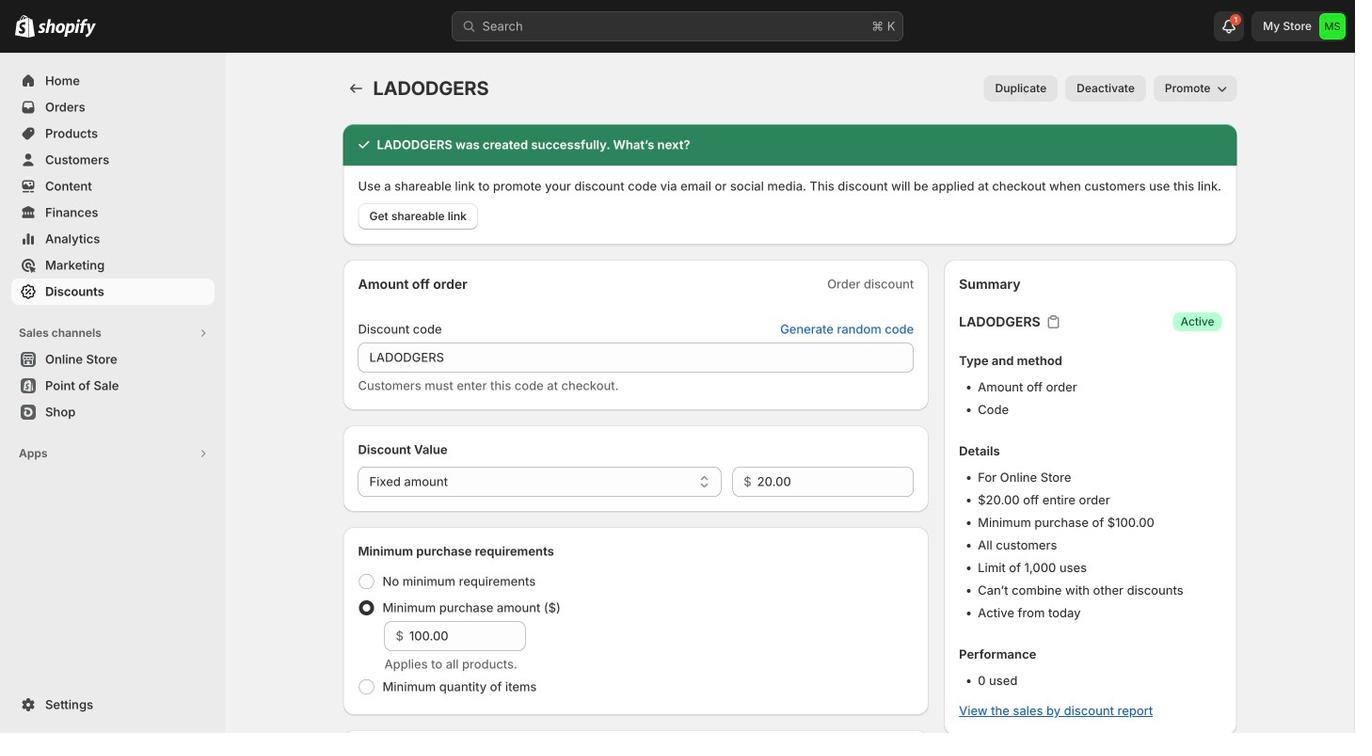 Task type: describe. For each thing, give the bounding box(es) containing it.
1 horizontal spatial shopify image
[[38, 19, 96, 37]]



Task type: locate. For each thing, give the bounding box(es) containing it.
0 vertical spatial 0.00 text field
[[757, 467, 914, 497]]

1 horizontal spatial 0.00 text field
[[757, 467, 914, 497]]

None text field
[[358, 343, 914, 373]]

shopify image
[[15, 15, 35, 37], [38, 19, 96, 37]]

0 horizontal spatial shopify image
[[15, 15, 35, 37]]

1 vertical spatial 0.00 text field
[[409, 621, 526, 651]]

my store image
[[1320, 13, 1346, 40]]

0 horizontal spatial 0.00 text field
[[409, 621, 526, 651]]

0.00 text field
[[757, 467, 914, 497], [409, 621, 526, 651]]



